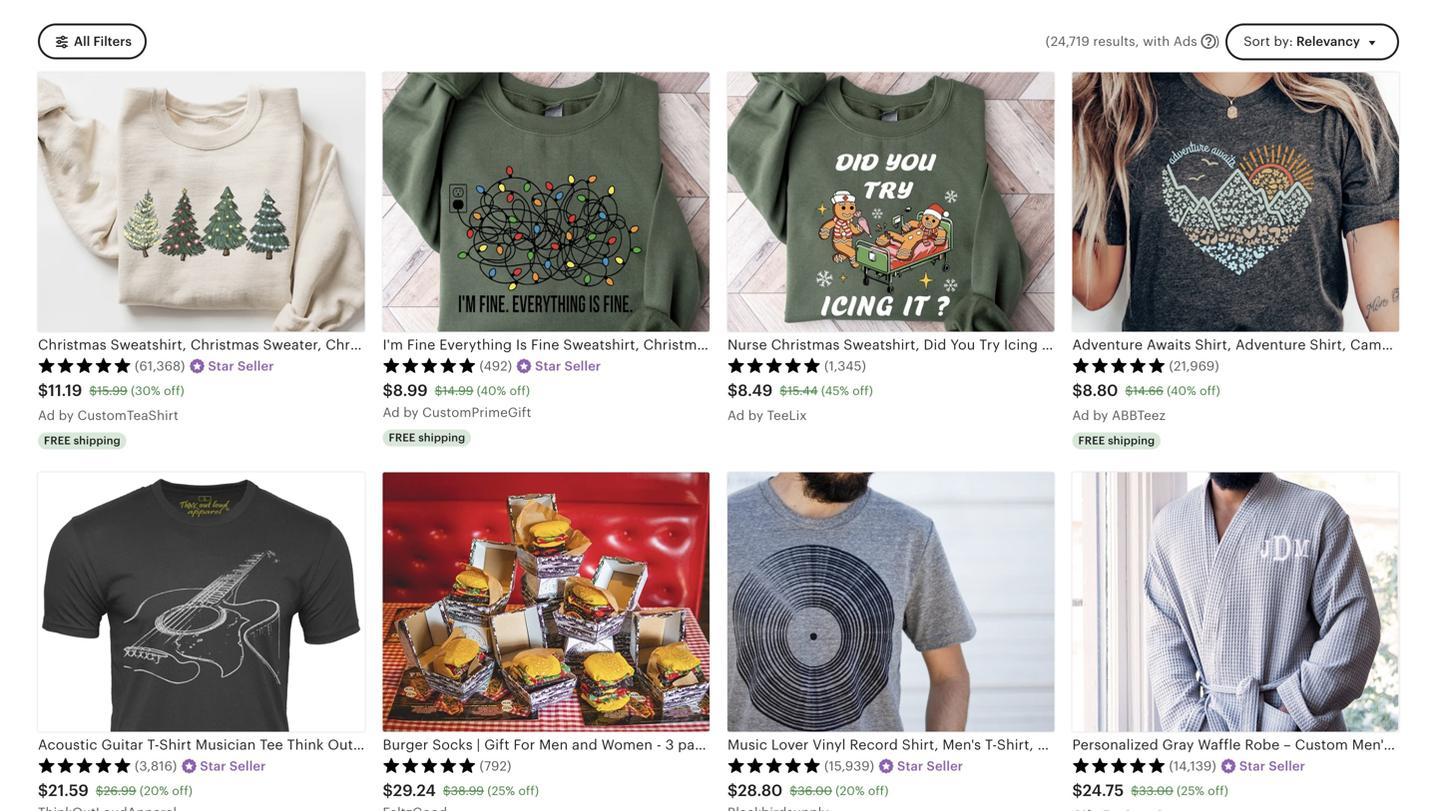 Task type: vqa. For each thing, say whether or not it's contained in the screenshot.
FAVORITES
no



Task type: describe. For each thing, give the bounding box(es) containing it.
$ left 26.99
[[38, 782, 48, 800]]

seller for 21.59
[[229, 759, 266, 774]]

free shipping for 8.99
[[389, 431, 465, 444]]

$ 24.75 $ 33.00 (25% off)
[[1072, 782, 1228, 800]]

d for 8.80
[[1081, 408, 1089, 423]]

$ inside the $ 11.19 $ 15.99 (30% off)
[[89, 384, 97, 398]]

star for 28.80
[[897, 759, 923, 774]]

y for 8.80
[[1101, 408, 1108, 423]]

5 out of 5 stars image for 29.24
[[383, 757, 477, 773]]

36.00
[[797, 785, 832, 798]]

( 24,719 results,
[[1046, 34, 1139, 49]]

(21,969)
[[1169, 359, 1219, 374]]

off) for 21.59
[[172, 785, 193, 798]]

y inside $ 8.99 $ 14.99 (40% off) a d b y customprimegift
[[412, 405, 419, 420]]

free for 8.99
[[389, 431, 416, 444]]

b for 8.80
[[1093, 408, 1101, 423]]

5 out of 5 stars image for 8.80
[[1072, 357, 1166, 373]]

a for 8.49
[[728, 408, 737, 423]]

customprimegift
[[422, 405, 531, 420]]

5 out of 5 stars image for 24.75
[[1072, 757, 1166, 773]]

a d b y teelix
[[728, 408, 807, 423]]

)
[[1215, 34, 1220, 49]]

(
[[1046, 34, 1050, 49]]

a for 8.80
[[1072, 408, 1081, 423]]

8.80
[[1083, 382, 1118, 400]]

(3,816)
[[135, 759, 177, 774]]

(25% for 29.24
[[487, 785, 515, 798]]

acoustic guitar t-shirt musician tee think out loud apparel, guitar player shirt gift for men cool band shirt music lover artist man gift image
[[38, 472, 365, 732]]

(15,939)
[[824, 759, 874, 774]]

14.66
[[1133, 384, 1164, 398]]

21.59
[[48, 782, 89, 800]]

burger
[[383, 737, 429, 753]]

38.99
[[451, 785, 484, 798]]

all filters button
[[38, 24, 147, 60]]

8.99
[[393, 382, 428, 400]]

seller for 28.80
[[927, 759, 963, 774]]

shipping for 8.99
[[418, 431, 465, 444]]

$ inside $ 24.75 $ 33.00 (25% off)
[[1131, 785, 1139, 798]]

by:
[[1274, 34, 1293, 49]]

off) for 8.99
[[510, 384, 530, 398]]

shipping for 11.19
[[74, 434, 121, 447]]

adventure awaits shirt, adventure shirt, camping shirts, mountain tshirt, hiker tshirts, nature lover shirt, camping gift, vacation shirt image
[[1072, 72, 1399, 332]]

$ right 8.99 at the top of page
[[435, 384, 443, 398]]

sort by: relevancy
[[1244, 34, 1360, 49]]

$ inside '$ 21.59 $ 26.99 (20% off)'
[[96, 785, 103, 798]]

(1,345)
[[824, 359, 866, 374]]

28.80
[[738, 782, 783, 800]]

$ left 14.99
[[383, 382, 393, 400]]

$ 28.80 $ 36.00 (20% off)
[[728, 782, 889, 800]]

star for 8.99
[[535, 359, 561, 374]]

(14,139)
[[1169, 759, 1216, 774]]

star for 21.59
[[200, 759, 226, 774]]

star seller for 24.75
[[1239, 759, 1305, 774]]

29.24
[[393, 782, 436, 800]]

all filters
[[74, 34, 132, 49]]

free for 8.80
[[1078, 434, 1105, 447]]

$ up a d b y abbteez
[[1072, 382, 1083, 400]]

free for 11.19
[[44, 434, 71, 447]]

y for 8.49
[[756, 408, 763, 423]]

results,
[[1093, 34, 1139, 49]]

relevancy
[[1296, 34, 1360, 49]]

off) for 11.19
[[164, 384, 184, 398]]

26.99
[[103, 785, 136, 798]]

all
[[74, 34, 90, 49]]

$ left 15.99
[[38, 382, 48, 400]]

filters
[[93, 34, 132, 49]]

5 out of 5 stars image for 28.80
[[728, 757, 821, 773]]

5 out of 5 stars image for 8.49
[[728, 357, 821, 373]]

b inside $ 8.99 $ 14.99 (40% off) a d b y customprimegift
[[403, 405, 412, 420]]

-
[[657, 737, 662, 753]]

seller for 8.99
[[565, 359, 601, 374]]

3
[[665, 737, 674, 753]]

ads
[[1174, 34, 1197, 49]]

33.00
[[1139, 785, 1174, 798]]

(40% for 8.99
[[477, 384, 506, 398]]

$ inside $ 8.80 $ 14.66 (40% off)
[[1125, 384, 1133, 398]]

d inside $ 8.99 $ 14.99 (40% off) a d b y customprimegift
[[391, 405, 400, 420]]

(792)
[[480, 759, 511, 774]]

d for 8.49
[[736, 408, 745, 423]]

free shipping for 8.80
[[1078, 434, 1155, 447]]

off) for 8.49
[[853, 384, 873, 398]]

christmas sweatshirt, christmas sweater, christmas crewneck, christmas tree sweatshirt, holiday sweaters for women, winter sweatshirt image
[[38, 72, 365, 332]]

with ads
[[1143, 34, 1197, 49]]



Task type: locate. For each thing, give the bounding box(es) containing it.
1 horizontal spatial free shipping
[[389, 431, 465, 444]]

star right the (15,939)
[[897, 759, 923, 774]]

free down 8.99 at the top of page
[[389, 431, 416, 444]]

off) inside $ 8.49 $ 15.44 (45% off)
[[853, 384, 873, 398]]

a d b y customteashirt
[[38, 408, 179, 423]]

24,719
[[1051, 34, 1090, 49]]

5 out of 5 stars image up 29.24
[[383, 757, 477, 773]]

1 (25% from the left
[[487, 785, 515, 798]]

burger socks | gift for men and women - 3 pairs image
[[383, 472, 710, 732]]

1 horizontal spatial (40%
[[1167, 384, 1196, 398]]

off) down (492)
[[510, 384, 530, 398]]

(25% for 24.75
[[1177, 785, 1205, 798]]

seller right (14,139)
[[1269, 759, 1305, 774]]

off) inside '$ 21.59 $ 26.99 (20% off)'
[[172, 785, 193, 798]]

a for 11.19
[[38, 408, 47, 423]]

(25% down (14,139)
[[1177, 785, 1205, 798]]

2 horizontal spatial shipping
[[1108, 434, 1155, 447]]

(20%
[[140, 785, 169, 798], [836, 785, 865, 798]]

a left abbteez
[[1072, 408, 1081, 423]]

free shipping down $ 8.99 $ 14.99 (40% off) a d b y customprimegift
[[389, 431, 465, 444]]

personalized gray waffle robe – custom men's robe – embroidered robe for man - personalized groom robe - groomsman gift - best man gift image
[[1072, 472, 1399, 732]]

burger socks | gift for men and women - 3 pairs
[[383, 737, 711, 753]]

(25% inside $ 24.75 $ 33.00 (25% off)
[[1177, 785, 1205, 798]]

2 (20% from the left
[[836, 785, 865, 798]]

1 horizontal spatial free
[[389, 431, 416, 444]]

off)
[[164, 384, 184, 398], [510, 384, 530, 398], [853, 384, 873, 398], [1200, 384, 1220, 398], [172, 785, 193, 798], [518, 785, 539, 798], [868, 785, 889, 798], [1208, 785, 1228, 798]]

$ inside the $ 29.24 $ 38.99 (25% off)
[[443, 785, 451, 798]]

(40% down (492)
[[477, 384, 506, 398]]

5 out of 5 stars image up '8.80'
[[1072, 357, 1166, 373]]

(40% inside $ 8.80 $ 14.66 (40% off)
[[1167, 384, 1196, 398]]

gift
[[484, 737, 510, 753]]

5 out of 5 stars image for 11.19
[[38, 357, 132, 373]]

0 horizontal spatial (20%
[[140, 785, 169, 798]]

$ up a d b y teelix
[[728, 382, 738, 400]]

$ right '21.59'
[[96, 785, 103, 798]]

d for 11.19
[[47, 408, 55, 423]]

star right (61,368)
[[208, 359, 234, 374]]

teelix
[[767, 408, 807, 423]]

$ 8.49 $ 15.44 (45% off)
[[728, 382, 873, 400]]

$ up teelix
[[780, 384, 787, 398]]

y down the 8.49
[[756, 408, 763, 423]]

$ left the 33.00
[[1072, 782, 1083, 800]]

y down '8.80'
[[1101, 408, 1108, 423]]

a left teelix
[[728, 408, 737, 423]]

0 horizontal spatial (40%
[[477, 384, 506, 398]]

d down the 8.49
[[736, 408, 745, 423]]

(25%
[[487, 785, 515, 798], [1177, 785, 1205, 798]]

(25% down (792)
[[487, 785, 515, 798]]

star seller right (14,139)
[[1239, 759, 1305, 774]]

star seller right (492)
[[535, 359, 601, 374]]

2 (40% from the left
[[1167, 384, 1196, 398]]

off) down (21,969)
[[1200, 384, 1220, 398]]

(25% inside the $ 29.24 $ 38.99 (25% off)
[[487, 785, 515, 798]]

i'm fine everything is fine sweatshirt, christmas sweatshirt, sweatshirts women, christmas sweatshirt women, christmas lights sweatshirt image
[[383, 72, 710, 332]]

star seller for 21.59
[[200, 759, 266, 774]]

for
[[513, 737, 535, 753]]

$ right 24.75
[[1131, 785, 1139, 798]]

free
[[389, 431, 416, 444], [44, 434, 71, 447], [1078, 434, 1105, 447]]

off) down (14,139)
[[1208, 785, 1228, 798]]

5 out of 5 stars image for 21.59
[[38, 757, 132, 773]]

star seller for 8.99
[[535, 359, 601, 374]]

15.44
[[787, 384, 818, 398]]

0 horizontal spatial (25%
[[487, 785, 515, 798]]

d
[[391, 405, 400, 420], [47, 408, 55, 423], [736, 408, 745, 423], [1081, 408, 1089, 423]]

seller right (61,368)
[[237, 359, 274, 374]]

off) right (30%
[[164, 384, 184, 398]]

a down the $ 11.19 $ 15.99 (30% off)
[[38, 408, 47, 423]]

$ right the 28.80 at the bottom of page
[[790, 785, 797, 798]]

d down '11.19'
[[47, 408, 55, 423]]

y down 8.99 at the top of page
[[412, 405, 419, 420]]

1 horizontal spatial (25%
[[1177, 785, 1205, 798]]

men
[[539, 737, 568, 753]]

abbteez
[[1112, 408, 1166, 423]]

a
[[383, 405, 392, 420], [38, 408, 47, 423], [728, 408, 737, 423], [1072, 408, 1081, 423]]

y for 11.19
[[67, 408, 74, 423]]

star seller right the (15,939)
[[897, 759, 963, 774]]

2 horizontal spatial free
[[1078, 434, 1105, 447]]

2 (25% from the left
[[1177, 785, 1205, 798]]

b
[[403, 405, 412, 420], [59, 408, 67, 423], [748, 408, 757, 423], [1093, 408, 1101, 423]]

free down a d b y abbteez
[[1078, 434, 1105, 447]]

(40% down (21,969)
[[1167, 384, 1196, 398]]

shipping down abbteez
[[1108, 434, 1155, 447]]

shipping down $ 8.99 $ 14.99 (40% off) a d b y customprimegift
[[418, 431, 465, 444]]

0 horizontal spatial free
[[44, 434, 71, 447]]

star seller right (61,368)
[[208, 359, 274, 374]]

(20% inside '$ 21.59 $ 26.99 (20% off)'
[[140, 785, 169, 798]]

5 out of 5 stars image up the 28.80 at the bottom of page
[[728, 757, 821, 773]]

off) inside $ 8.80 $ 14.66 (40% off)
[[1200, 384, 1220, 398]]

nurse christmas sweatshirt, did you try icing it shirt, christmas nurse shirt, nicu nurse shirt, nurse crewneck sweater,nurse christmas gift image
[[728, 72, 1054, 332]]

5 out of 5 stars image up '21.59'
[[38, 757, 132, 773]]

seller right the (15,939)
[[927, 759, 963, 774]]

a inside $ 8.99 $ 14.99 (40% off) a d b y customprimegift
[[383, 405, 392, 420]]

(40%
[[477, 384, 506, 398], [1167, 384, 1196, 398]]

b down '11.19'
[[59, 408, 67, 423]]

5 out of 5 stars image up '11.19'
[[38, 357, 132, 373]]

d down '8.80'
[[1081, 408, 1089, 423]]

$ inside $ 28.80 $ 36.00 (20% off)
[[790, 785, 797, 798]]

star right (14,139)
[[1239, 759, 1266, 774]]

5 out of 5 stars image up 24.75
[[1072, 757, 1166, 773]]

off) for 29.24
[[518, 785, 539, 798]]

women
[[601, 737, 653, 753]]

(61,368)
[[135, 359, 185, 374]]

and
[[572, 737, 598, 753]]

1 horizontal spatial shipping
[[418, 431, 465, 444]]

d down 8.99 at the top of page
[[391, 405, 400, 420]]

seller right (3,816)
[[229, 759, 266, 774]]

(20% for 21.59
[[140, 785, 169, 798]]

star seller for 28.80
[[897, 759, 963, 774]]

b down '8.80'
[[1093, 408, 1101, 423]]

star seller
[[208, 359, 274, 374], [535, 359, 601, 374], [200, 759, 266, 774], [897, 759, 963, 774], [1239, 759, 1305, 774]]

socks
[[432, 737, 473, 753]]

y
[[412, 405, 419, 420], [67, 408, 74, 423], [756, 408, 763, 423], [1101, 408, 1108, 423]]

seller
[[237, 359, 274, 374], [565, 359, 601, 374], [229, 759, 266, 774], [927, 759, 963, 774], [1269, 759, 1305, 774]]

$ right 29.24
[[443, 785, 451, 798]]

free shipping down a d b y customteashirt
[[44, 434, 121, 447]]

5 out of 5 stars image
[[38, 357, 132, 373], [383, 357, 477, 373], [728, 357, 821, 373], [1072, 357, 1166, 373], [38, 757, 132, 773], [383, 757, 477, 773], [728, 757, 821, 773], [1072, 757, 1166, 773]]

(20% down (3,816)
[[140, 785, 169, 798]]

2 horizontal spatial free shipping
[[1078, 434, 1155, 447]]

8.49
[[738, 382, 773, 400]]

$ 8.99 $ 14.99 (40% off) a d b y customprimegift
[[383, 382, 531, 420]]

off) down the (15,939)
[[868, 785, 889, 798]]

5 out of 5 stars image up 8.99 at the top of page
[[383, 357, 477, 373]]

$ 11.19 $ 15.99 (30% off)
[[38, 382, 184, 400]]

(40% inside $ 8.99 $ 14.99 (40% off) a d b y customprimegift
[[477, 384, 506, 398]]

$
[[38, 382, 48, 400], [383, 382, 393, 400], [728, 382, 738, 400], [1072, 382, 1083, 400], [89, 384, 97, 398], [435, 384, 443, 398], [780, 384, 787, 398], [1125, 384, 1133, 398], [38, 782, 48, 800], [383, 782, 393, 800], [728, 782, 738, 800], [1072, 782, 1083, 800], [96, 785, 103, 798], [443, 785, 451, 798], [790, 785, 797, 798], [1131, 785, 1139, 798]]

off) down "for" on the left of page
[[518, 785, 539, 798]]

star
[[208, 359, 234, 374], [535, 359, 561, 374], [200, 759, 226, 774], [897, 759, 923, 774], [1239, 759, 1266, 774]]

star for 24.75
[[1239, 759, 1266, 774]]

star seller right (3,816)
[[200, 759, 266, 774]]

11.19
[[48, 382, 82, 400]]

$ 29.24 $ 38.99 (25% off)
[[383, 782, 539, 800]]

seller for 24.75
[[1269, 759, 1305, 774]]

shipping
[[418, 431, 465, 444], [74, 434, 121, 447], [1108, 434, 1155, 447]]

0 horizontal spatial free shipping
[[44, 434, 121, 447]]

free down '11.19'
[[44, 434, 71, 447]]

a left customprimegift
[[383, 405, 392, 420]]

(20% down the (15,939)
[[836, 785, 865, 798]]

b for 11.19
[[59, 408, 67, 423]]

24.75
[[1083, 782, 1124, 800]]

$ left 36.00
[[728, 782, 738, 800]]

(20% for 28.80
[[836, 785, 865, 798]]

1 (40% from the left
[[477, 384, 506, 398]]

b for 8.49
[[748, 408, 757, 423]]

seller for 11.19
[[237, 359, 274, 374]]

(45%
[[821, 384, 849, 398]]

free shipping
[[389, 431, 465, 444], [44, 434, 121, 447], [1078, 434, 1155, 447]]

free shipping for 11.19
[[44, 434, 121, 447]]

$ 21.59 $ 26.99 (20% off)
[[38, 782, 193, 800]]

y down '11.19'
[[67, 408, 74, 423]]

(20% inside $ 28.80 $ 36.00 (20% off)
[[836, 785, 865, 798]]

off) for 8.80
[[1200, 384, 1220, 398]]

off) inside $ 8.99 $ 14.99 (40% off) a d b y customprimegift
[[510, 384, 530, 398]]

off) inside $ 24.75 $ 33.00 (25% off)
[[1208, 785, 1228, 798]]

customteashirt
[[77, 408, 179, 423]]

star right (492)
[[535, 359, 561, 374]]

shipping down a d b y customteashirt
[[74, 434, 121, 447]]

b down the 8.49
[[748, 408, 757, 423]]

$ right '11.19'
[[89, 384, 97, 398]]

off) inside $ 28.80 $ 36.00 (20% off)
[[868, 785, 889, 798]]

star right (3,816)
[[200, 759, 226, 774]]

15.99
[[97, 384, 127, 398]]

with
[[1143, 34, 1170, 49]]

free shipping down a d b y abbteez
[[1078, 434, 1155, 447]]

off) down (3,816)
[[172, 785, 193, 798]]

1 horizontal spatial (20%
[[836, 785, 865, 798]]

(492)
[[480, 359, 512, 374]]

(30%
[[131, 384, 161, 398]]

a d b y abbteez
[[1072, 408, 1166, 423]]

off) for 28.80
[[868, 785, 889, 798]]

(40% for 8.80
[[1167, 384, 1196, 398]]

off) inside the $ 11.19 $ 15.99 (30% off)
[[164, 384, 184, 398]]

star for 11.19
[[208, 359, 234, 374]]

|
[[477, 737, 480, 753]]

$ inside $ 8.49 $ 15.44 (45% off)
[[780, 384, 787, 398]]

off) inside the $ 29.24 $ 38.99 (25% off)
[[518, 785, 539, 798]]

$ 8.80 $ 14.66 (40% off)
[[1072, 382, 1220, 400]]

star seller for 11.19
[[208, 359, 274, 374]]

off) right (45%
[[853, 384, 873, 398]]

music lover vinyl record shirt, men's t-shirt, unique handmade clothing gift for him, mens graphic tee, vintage record collector dj gift image
[[728, 472, 1054, 732]]

$ up abbteez
[[1125, 384, 1133, 398]]

5 out of 5 stars image up the 8.49
[[728, 357, 821, 373]]

seller right (492)
[[565, 359, 601, 374]]

shipping for 8.80
[[1108, 434, 1155, 447]]

pairs
[[678, 737, 711, 753]]

b down 8.99 at the top of page
[[403, 405, 412, 420]]

1 (20% from the left
[[140, 785, 169, 798]]

5 out of 5 stars image for 8.99
[[383, 357, 477, 373]]

sort
[[1244, 34, 1270, 49]]

off) for 24.75
[[1208, 785, 1228, 798]]

0 horizontal spatial shipping
[[74, 434, 121, 447]]

14.99
[[443, 384, 473, 398]]

$ down the burger
[[383, 782, 393, 800]]



